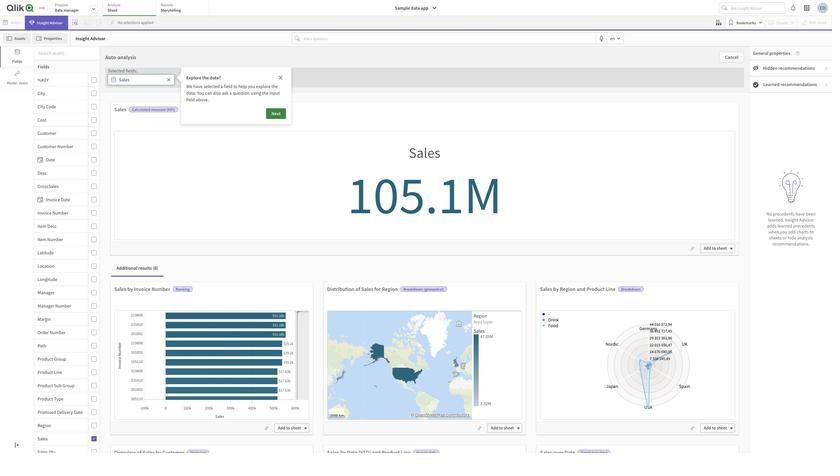 Task type: vqa. For each thing, say whether or not it's contained in the screenshot.
left .
yes



Task type: locate. For each thing, give the bounding box(es) containing it.
menu containing %key
[[34, 73, 100, 453]]

have up 'you'
[[193, 83, 203, 89]]

analysis up selected fields:
[[118, 54, 136, 60]]

can inside '. any found insights can be saved to this sheet.'
[[411, 286, 418, 292]]

1 vertical spatial you
[[781, 229, 788, 235]]

analytics
[[505, 253, 526, 260]]

1 vertical spatial no
[[767, 211, 773, 217]]

no inside no precedents have been learned. insight advisor adds learned precedents when you add charts to sheets or hide analysis recommendations.
[[767, 211, 773, 217]]

new down visualizations
[[496, 286, 505, 292]]

city button
[[34, 90, 87, 96]]

customer number menu item
[[34, 140, 100, 153]]

0 vertical spatial can
[[205, 90, 212, 96]]

2 horizontal spatial you
[[781, 229, 788, 235]]

sales menu item
[[34, 432, 100, 446]]

en button
[[608, 33, 624, 44]]

1 vertical spatial insights
[[297, 295, 313, 301]]

1 horizontal spatial explore
[[312, 253, 329, 260]]

this left 'sheet...'
[[478, 177, 490, 187]]

data
[[55, 8, 63, 13]]

no precedents have been learned. insight advisor adds learned precedents when you add charts to sheets or hide analysis recommendations.
[[767, 211, 816, 247]]

city inside menu item
[[38, 90, 45, 96]]

2 breakdown from the left
[[622, 287, 641, 292]]

choose an option below to get started adding to this sheet...
[[317, 177, 516, 187]]

item up latitude at the left bottom of page
[[38, 236, 46, 242]]

Ask a question text field
[[303, 33, 596, 44]]

0 horizontal spatial and
[[515, 277, 522, 283]]

city left code
[[38, 104, 45, 110]]

promised
[[38, 409, 56, 415]]

number for order number
[[50, 330, 66, 336]]

cost
[[38, 117, 46, 123]]

manager up margin
[[38, 303, 54, 309]]

product for product type
[[38, 396, 53, 402]]

1 horizontal spatial data
[[411, 5, 420, 11]]

product group menu item
[[34, 353, 100, 366]]

city menu item
[[34, 87, 100, 100]]

1 vertical spatial insight advisor
[[76, 35, 105, 41]]

have left been
[[796, 211, 805, 217]]

2 city from the top
[[38, 104, 45, 110]]

can down "selected"
[[205, 90, 212, 96]]

0 vertical spatial desc
[[38, 170, 47, 176]]

region inside region menu item
[[38, 423, 51, 429]]

this down any at the right bottom of the page
[[442, 286, 450, 292]]

charts
[[797, 229, 809, 235]]

we
[[186, 83, 192, 89]]

1 vertical spatial recommendations
[[781, 81, 817, 87]]

field up ask at the top left of the page
[[224, 83, 233, 89]]

this inside . save any insights you discover to this sheet.
[[344, 295, 351, 301]]

insights inside '. any found insights can be saved to this sheet.'
[[395, 286, 411, 292]]

1 horizontal spatial .
[[437, 276, 438, 282]]

insight up properties button in the left of the page
[[37, 20, 49, 25]]

customer down cost
[[38, 130, 56, 136]]

item number menu item
[[34, 233, 100, 246]]

0 vertical spatial recommendations
[[779, 65, 815, 71]]

sample
[[395, 5, 410, 11]]

desc down 'invoice number'
[[47, 223, 57, 229]]

0 vertical spatial insights
[[395, 286, 411, 292]]

1 vertical spatial new
[[496, 286, 505, 292]]

insight right ask
[[406, 276, 418, 282]]

0 horizontal spatial can
[[205, 90, 212, 96]]

location menu item
[[34, 260, 100, 273]]

2 vertical spatial this
[[344, 295, 351, 301]]

group
[[54, 356, 66, 362], [62, 383, 75, 389]]

0 horizontal spatial analysis
[[118, 54, 136, 60]]

insight advisor down data
[[37, 20, 63, 25]]

sheet. inside to start creating visualizations and build your new sheet.
[[506, 286, 517, 292]]

1 horizontal spatial breakdown
[[622, 287, 641, 292]]

desc up grosssales
[[38, 170, 47, 176]]

1 vertical spatial invoice
[[38, 210, 51, 216]]

product
[[587, 286, 605, 292], [38, 356, 53, 362], [38, 369, 53, 375], [38, 383, 53, 389], [38, 396, 53, 402]]

start
[[522, 267, 531, 273]]

advisor up auto-
[[90, 35, 105, 41]]

assets button
[[3, 33, 31, 44]]

%key
[[38, 77, 49, 83]]

1 horizontal spatial can
[[411, 286, 418, 292]]

0 vertical spatial precedents
[[773, 211, 795, 217]]

advisor up the be
[[419, 276, 433, 282]]

can
[[205, 90, 212, 96], [411, 286, 418, 292]]

hide
[[788, 235, 797, 241]]

cancel
[[726, 54, 739, 60]]

tab list inside '105.1m' application
[[50, 0, 212, 17]]

2 vertical spatial you
[[313, 295, 321, 301]]

sales inside sales menu item
[[38, 436, 48, 442]]

2 customer from the top
[[38, 143, 56, 149]]

have
[[193, 83, 203, 89], [796, 211, 805, 217]]

insights down ask
[[395, 286, 411, 292]]

add for sales by region and product line
[[704, 425, 712, 431]]

this
[[478, 177, 490, 187], [442, 286, 450, 292], [344, 295, 351, 301]]

help
[[239, 83, 247, 89]]

1 horizontal spatial no
[[767, 211, 773, 217]]

invoice down results in the bottom of the page
[[134, 286, 151, 292]]

0 vertical spatial explore
[[186, 75, 202, 81]]

0 horizontal spatial line
[[54, 369, 62, 375]]

1 vertical spatial field
[[186, 97, 195, 103]]

city inside "menu item"
[[38, 104, 45, 110]]

0 horizontal spatial desc
[[38, 170, 47, 176]]

1 horizontal spatial and
[[577, 286, 586, 292]]

ask
[[399, 276, 405, 282]]

invoice up item desc
[[38, 210, 51, 216]]

date menu item
[[34, 153, 100, 167]]

number up margin button
[[55, 303, 71, 309]]

data up the save
[[339, 253, 349, 260]]

no
[[118, 20, 123, 25], [767, 211, 773, 217]]

next button
[[266, 108, 286, 119]]

can left the be
[[411, 286, 418, 292]]

advisor inside no precedents have been learned. insight advisor adds learned precedents when you add charts to sheets or hide analysis recommendations.
[[800, 217, 814, 223]]

add for distribution of sales for region
[[491, 425, 499, 431]]

area
[[474, 319, 483, 325]]

insight advisor up search assets 'text field'
[[76, 35, 105, 41]]

data?
[[210, 75, 221, 81]]

group right 'sub'
[[62, 383, 75, 389]]

1 horizontal spatial line
[[606, 286, 616, 292]]

cost menu item
[[34, 113, 100, 127]]

you inside . save any insights you discover to this sheet.
[[313, 295, 321, 301]]

1 vertical spatial item
[[38, 236, 46, 242]]

1 vertical spatial city
[[38, 104, 45, 110]]

insights inside . save any insights you discover to this sheet.
[[297, 295, 313, 301]]

sheet. inside . save any insights you discover to this sheet.
[[352, 295, 364, 301]]

precedents
[[773, 211, 795, 217], [794, 223, 815, 229]]

0 horizontal spatial data
[[339, 253, 349, 260]]

have inside we have selected a field to help you explore the data. you can also ask a question using the input field above.
[[193, 83, 203, 89]]

recommendations inside the learned recommendations button
[[781, 81, 817, 87]]

1 customer from the top
[[38, 130, 56, 136]]

1 manager from the top
[[38, 290, 54, 296]]

sheet...
[[492, 177, 516, 187]]

items
[[19, 80, 28, 85]]

data left app
[[411, 5, 420, 11]]

insight up discover
[[311, 285, 324, 291]]

number up path 'button'
[[50, 330, 66, 336]]

0 horizontal spatial this
[[344, 295, 351, 301]]

1 by from the left
[[127, 286, 133, 292]]

1 horizontal spatial fields
[[38, 64, 49, 70]]

item desc menu item
[[34, 220, 100, 233]]

2 manager from the top
[[38, 303, 54, 309]]

. inside '. any found insights can be saved to this sheet.'
[[437, 276, 438, 282]]

. save any insights you discover to this sheet.
[[297, 285, 364, 301]]

1 item from the top
[[38, 223, 46, 229]]

(8)
[[153, 265, 158, 271]]

manager for manager
[[38, 290, 54, 296]]

1 horizontal spatial desc
[[47, 223, 57, 229]]

insight
[[37, 20, 49, 25], [76, 35, 89, 41], [786, 217, 799, 223], [406, 276, 418, 282], [311, 285, 324, 291]]

explore the data
[[312, 253, 349, 260]]

. left the save
[[343, 285, 344, 291]]

measure
[[151, 107, 166, 112]]

analysis inside no precedents have been learned. insight advisor adds learned precedents when you add charts to sheets or hide analysis recommendations.
[[798, 235, 813, 241]]

1 horizontal spatial date
[[61, 197, 70, 203]]

1 vertical spatial this
[[442, 286, 450, 292]]

1 vertical spatial can
[[411, 286, 418, 292]]

type
[[54, 396, 63, 402]]

%key button
[[34, 77, 87, 83]]

add to sheet button
[[701, 244, 736, 253], [275, 424, 309, 433], [488, 424, 522, 433], [701, 424, 736, 433]]

a right ask at the top left of the page
[[230, 90, 232, 96]]

fields up the %key
[[38, 64, 49, 70]]

1 horizontal spatial have
[[796, 211, 805, 217]]

precedents down been
[[794, 223, 815, 229]]

desc menu item
[[34, 167, 100, 180]]

field down data.
[[186, 97, 195, 103]]

0 vertical spatial invoice
[[46, 197, 60, 203]]

0 vertical spatial .
[[437, 276, 438, 282]]

product for product sub group
[[38, 383, 53, 389]]

0 vertical spatial field
[[224, 83, 233, 89]]

date inside 'invoice date' menu item
[[61, 197, 70, 203]]

adds
[[768, 223, 777, 229]]

0 vertical spatial and
[[515, 277, 522, 283]]

advisor up charts on the right bottom
[[800, 217, 814, 223]]

2 item from the top
[[38, 236, 46, 242]]

0 vertical spatial date
[[46, 157, 55, 163]]

number down invoice date button
[[52, 210, 68, 216]]

view disabled image
[[753, 65, 759, 71]]

0 horizontal spatial fields
[[12, 59, 22, 64]]

the
[[202, 75, 209, 81], [272, 83, 278, 89], [262, 90, 269, 96], [330, 253, 338, 260]]

0 vertical spatial data
[[411, 5, 420, 11]]

0 vertical spatial insight advisor
[[37, 20, 63, 25]]

grosssales
[[38, 183, 59, 189]]

product type button
[[34, 396, 87, 402]]

additional results (8)
[[117, 265, 158, 271]]

0 horizontal spatial breakdown
[[404, 287, 423, 292]]

item inside menu item
[[38, 223, 46, 229]]

item desc button
[[34, 223, 87, 229]]

number for customer number
[[57, 143, 73, 149]]

0 horizontal spatial have
[[193, 83, 203, 89]]

1 horizontal spatial sheet.
[[410, 295, 422, 301]]

0 vertical spatial analysis
[[118, 54, 136, 60]]

a right have
[[410, 253, 412, 260]]

get
[[407, 177, 418, 187]]

path button
[[34, 343, 87, 349]]

tab list containing prepare
[[50, 0, 212, 17]]

sheets
[[770, 235, 782, 241]]

1 vertical spatial desc
[[47, 223, 57, 229]]

promised delivery date menu item
[[34, 406, 100, 419]]

0 vertical spatial item
[[38, 223, 46, 229]]

and
[[515, 277, 522, 283], [577, 286, 586, 292]]

insight advisor up discover
[[311, 285, 339, 291]]

1 city from the top
[[38, 90, 45, 96]]

recommendations down help image
[[779, 65, 815, 71]]

an
[[343, 177, 352, 187]]

0 horizontal spatial explore
[[186, 75, 202, 81]]

1 breakdown from the left
[[404, 287, 423, 292]]

1 vertical spatial customer
[[38, 143, 56, 149]]

product for product line
[[38, 369, 53, 375]]

number down customer menu item
[[57, 143, 73, 149]]

no for no selections applied
[[118, 20, 123, 25]]

2 vertical spatial invoice
[[134, 286, 151, 292]]

the down the explore
[[262, 90, 269, 96]]

invoice up 'invoice number'
[[46, 197, 60, 203]]

help image
[[791, 51, 800, 55]]

for
[[375, 286, 381, 292]]

sheet. down visualizations
[[506, 286, 517, 292]]

longitude
[[38, 276, 57, 282]]

insights left discover
[[297, 295, 313, 301]]

date right delivery
[[74, 409, 83, 415]]

0 horizontal spatial insights
[[297, 295, 313, 301]]

item number
[[38, 236, 63, 242]]

fields up "master items"
[[12, 59, 22, 64]]

sheet. down the be
[[410, 295, 422, 301]]

this down the save
[[344, 295, 351, 301]]

precedents up learned
[[773, 211, 795, 217]]

2 master items button from the left
[[1, 68, 34, 89]]

sheet
[[717, 246, 727, 251], [291, 425, 301, 431], [504, 425, 514, 431], [717, 425, 727, 431]]

the up distribution on the left
[[330, 253, 338, 260]]

2 by from the left
[[554, 286, 559, 292]]

0 horizontal spatial by
[[127, 286, 133, 292]]

105.1m application
[[0, 0, 833, 453]]

order number button
[[34, 330, 87, 336]]

line inside menu item
[[54, 369, 62, 375]]

product type
[[38, 396, 63, 402]]

you left discover
[[313, 295, 321, 301]]

0 vertical spatial manager
[[38, 290, 54, 296]]

2 horizontal spatial sheet.
[[506, 286, 517, 292]]

cancel button
[[720, 52, 745, 62]]

a up ask at the top left of the page
[[221, 83, 223, 89]]

recommendations inside the hidden recommendations "button"
[[779, 65, 815, 71]]

line
[[606, 286, 616, 292], [54, 369, 62, 375]]

you left the add
[[781, 229, 788, 235]]

1 horizontal spatial this
[[442, 286, 450, 292]]

cost button
[[34, 117, 87, 123]]

1 vertical spatial precedents
[[794, 223, 815, 229]]

recommendations for learned recommendations
[[781, 81, 817, 87]]

customer
[[38, 130, 56, 136], [38, 143, 56, 149]]

2 horizontal spatial this
[[478, 177, 490, 187]]

manager menu item
[[34, 286, 100, 299]]

promised delivery date button
[[34, 409, 87, 415]]

1 horizontal spatial by
[[554, 286, 559, 292]]

date inside the date menu item
[[46, 157, 55, 163]]

breakdown for breakdown (geospatial)
[[404, 287, 423, 292]]

1 vertical spatial a
[[230, 90, 232, 96]]

ranking
[[176, 287, 190, 292]]

new inside to start creating visualizations and build your new sheet.
[[496, 286, 505, 292]]

breakdown for breakdown
[[622, 287, 641, 292]]

1 vertical spatial date
[[61, 197, 70, 203]]

item for item number
[[38, 236, 46, 242]]

city down the %key
[[38, 90, 45, 96]]

date down grosssales 'menu item'
[[61, 197, 70, 203]]

0 horizontal spatial sheet.
[[352, 295, 364, 301]]

1 vertical spatial have
[[796, 211, 805, 217]]

tab list
[[50, 0, 212, 17]]

0 vertical spatial a
[[221, 83, 223, 89]]

. for data
[[343, 285, 344, 291]]

no up adds
[[767, 211, 773, 217]]

advisor down data
[[50, 20, 63, 25]]

you
[[248, 83, 255, 89], [781, 229, 788, 235], [313, 295, 321, 301]]

1 horizontal spatial analysis
[[798, 235, 813, 241]]

0 vertical spatial no
[[118, 20, 123, 25]]

group up "product line" button
[[54, 356, 66, 362]]

. left any at the right bottom of the page
[[437, 276, 438, 282]]

1 vertical spatial line
[[54, 369, 62, 375]]

invoice for invoice number
[[38, 210, 51, 216]]

new right create
[[494, 253, 504, 260]]

desc
[[38, 170, 47, 176], [47, 223, 57, 229]]

manager
[[38, 290, 54, 296], [38, 303, 54, 309]]

1 vertical spatial group
[[62, 383, 75, 389]]

path
[[38, 343, 46, 349]]

hidden
[[763, 65, 778, 71]]

deselect field image
[[167, 78, 171, 82]]

you up using
[[248, 83, 255, 89]]

0 vertical spatial city
[[38, 90, 45, 96]]

1 vertical spatial analysis
[[798, 235, 813, 241]]

to inside '. any found insights can be saved to this sheet.'
[[437, 286, 441, 292]]

number for item number
[[47, 236, 63, 242]]

number down (8)
[[152, 286, 170, 292]]

1 horizontal spatial you
[[313, 295, 321, 301]]

date down customer number on the left top of the page
[[46, 157, 55, 163]]

1 vertical spatial .
[[343, 285, 344, 291]]

calculated measure (kpi)
[[132, 107, 175, 112]]

0 vertical spatial this
[[478, 177, 490, 187]]

0 vertical spatial customer
[[38, 130, 56, 136]]

have inside no precedents have been learned. insight advisor adds learned precedents when you add charts to sheets or hide analysis recommendations.
[[796, 211, 805, 217]]

0 horizontal spatial you
[[248, 83, 255, 89]]

storytelling
[[161, 8, 181, 13]]

customer number button
[[34, 143, 87, 149]]

analyze sheet
[[108, 2, 120, 13]]

item
[[38, 223, 46, 229], [38, 236, 46, 242]]

advisor up discover
[[325, 285, 339, 291]]

add to sheet for sales by invoice number
[[278, 425, 301, 431]]

0 horizontal spatial insight advisor
[[37, 20, 63, 25]]

to inside no precedents have been learned. insight advisor adds learned precedents when you add charts to sheets or hide analysis recommendations.
[[810, 229, 814, 235]]

add to sheet button for sales by invoice number
[[275, 424, 309, 433]]

manager down "longitude" at the left of the page
[[38, 290, 54, 296]]

discover
[[322, 295, 338, 301]]

menu
[[34, 73, 100, 453]]

openstreetmap contributors link
[[415, 413, 470, 418]]

.
[[437, 276, 438, 282], [343, 285, 344, 291]]

invoice for invoice date
[[46, 197, 60, 203]]

item up "item number"
[[38, 223, 46, 229]]

2 vertical spatial insight advisor
[[311, 285, 339, 291]]

0 vertical spatial have
[[193, 83, 203, 89]]

0 vertical spatial new
[[494, 253, 504, 260]]

0 vertical spatial you
[[248, 83, 255, 89]]

0 horizontal spatial date
[[46, 157, 55, 163]]

add
[[789, 229, 796, 235]]

0 horizontal spatial field
[[186, 97, 195, 103]]

customer down customer button
[[38, 143, 56, 149]]

recommendations down the hidden recommendations "button"
[[781, 81, 817, 87]]

1 horizontal spatial insights
[[395, 286, 411, 292]]

analysis right hide
[[798, 235, 813, 241]]

no left selections
[[118, 20, 123, 25]]

by for invoice
[[127, 286, 133, 292]]

item inside menu item
[[38, 236, 46, 242]]

number down item desc button
[[47, 236, 63, 242]]

2 horizontal spatial date
[[74, 409, 83, 415]]

. inside . save any insights you discover to this sheet.
[[343, 285, 344, 291]]

explore for explore the data
[[312, 253, 329, 260]]

2 vertical spatial a
[[410, 253, 412, 260]]

sheet. down the of
[[352, 295, 364, 301]]

saved
[[425, 286, 437, 292]]

sales button
[[34, 436, 87, 442]]

to inside we have selected a field to help you explore the data. you can also ask a question using the input field above.
[[234, 83, 238, 89]]

field
[[224, 83, 233, 89], [186, 97, 195, 103]]

insight up the add
[[786, 217, 799, 223]]

this inside '. any found insights can be saved to this sheet.'
[[442, 286, 450, 292]]



Task type: describe. For each thing, give the bounding box(es) containing it.
bookmarks
[[737, 20, 756, 25]]

have
[[397, 253, 408, 260]]

have a question?
[[397, 253, 436, 260]]

no for no precedents have been learned. insight advisor adds learned precedents when you add charts to sheets or hide analysis recommendations.
[[767, 211, 773, 217]]

product line button
[[34, 369, 87, 375]]

product line
[[38, 369, 62, 375]]

hidden recommendations button
[[750, 60, 833, 76]]

1 vertical spatial data
[[339, 253, 349, 260]]

sales inside the sales 105.1m
[[409, 144, 441, 162]]

narrate storytelling
[[161, 2, 181, 13]]

sheet for sales by region and product line
[[717, 425, 727, 431]]

product type menu item
[[34, 393, 100, 406]]

path menu item
[[34, 339, 100, 353]]

be
[[419, 286, 424, 292]]

product sub group menu item
[[34, 379, 100, 393]]

prepare
[[55, 2, 68, 7]]

code
[[46, 104, 56, 110]]

customer for customer number
[[38, 143, 56, 149]]

product group
[[38, 356, 66, 362]]

to inside to start creating visualizations and build your new sheet.
[[517, 267, 521, 273]]

1 horizontal spatial insight advisor
[[76, 35, 105, 41]]

question
[[233, 90, 250, 96]]

sheet. inside '. any found insights can be saved to this sheet.'
[[410, 295, 422, 301]]

add to sheet button for distribution of sales for region
[[488, 424, 522, 433]]

prepare data manager
[[55, 2, 79, 13]]

you inside we have selected a field to help you explore the data. you can also ask a question using the input field above.
[[248, 83, 255, 89]]

learned recommendations button
[[750, 76, 833, 93]]

you
[[197, 90, 204, 96]]

insight inside dropdown button
[[37, 20, 49, 25]]

invoice number menu item
[[34, 206, 100, 220]]

general
[[753, 50, 769, 56]]

number for manager number
[[55, 303, 71, 309]]

distribution
[[327, 286, 355, 292]]

add to sheet for sales by region and product line
[[704, 425, 727, 431]]

city for city
[[38, 90, 45, 96]]

product for product group
[[38, 356, 53, 362]]

2 horizontal spatial a
[[410, 253, 412, 260]]

manager number menu item
[[34, 299, 100, 313]]

to inside . save any insights you discover to this sheet.
[[339, 295, 343, 301]]

selections
[[123, 20, 140, 25]]

item for item desc
[[38, 223, 46, 229]]

latitude menu item
[[34, 246, 100, 260]]

en
[[611, 35, 615, 41]]

city code
[[38, 104, 56, 110]]

desc inside item desc menu item
[[47, 223, 57, 229]]

. for question?
[[437, 276, 438, 282]]

customer menu item
[[34, 127, 100, 140]]

adding
[[444, 177, 468, 187]]

item desc
[[38, 223, 57, 229]]

or
[[783, 235, 787, 241]]

general properties
[[753, 50, 791, 56]]

can inside we have selected a field to help you explore the data. you can also ask a question using the input field above.
[[205, 90, 212, 96]]

invoice date
[[46, 197, 70, 203]]

customer for customer
[[38, 130, 56, 136]]

desc inside desc menu item
[[38, 170, 47, 176]]

delivery
[[57, 409, 73, 415]]

invoice date button
[[34, 197, 87, 203]]

narrate
[[161, 2, 173, 7]]

1 master items button from the left
[[0, 68, 34, 89]]

1 horizontal spatial field
[[224, 83, 233, 89]]

invoice number button
[[34, 210, 87, 216]]

%key menu item
[[34, 73, 100, 87]]

selections tool image
[[717, 20, 722, 25]]

sub
[[54, 383, 62, 389]]

manager number button
[[34, 303, 87, 309]]

been
[[806, 211, 816, 217]]

1 vertical spatial and
[[577, 286, 586, 292]]

you inside no precedents have been learned. insight advisor adds learned precedents when you add charts to sheets or hide analysis recommendations.
[[781, 229, 788, 235]]

small image
[[753, 82, 759, 88]]

manager for manager number
[[38, 303, 54, 309]]

any
[[439, 276, 446, 282]]

margin menu item
[[34, 313, 100, 326]]

product group button
[[34, 356, 87, 362]]

calculated
[[132, 107, 150, 112]]

distribution of sales for region
[[327, 286, 398, 292]]

longitude menu item
[[34, 273, 100, 286]]

order
[[38, 330, 49, 336]]

insights for have
[[395, 286, 411, 292]]

sheet. for analytics
[[506, 286, 517, 292]]

menu inside '105.1m' application
[[34, 73, 100, 453]]

also
[[213, 90, 221, 96]]

learned
[[764, 81, 780, 87]]

openstreetmap contributors
[[415, 413, 470, 418]]

product sub group button
[[34, 383, 87, 389]]

latitude
[[38, 250, 54, 256]]

grosssales button
[[34, 183, 87, 189]]

recommendations.
[[773, 241, 810, 247]]

105.1m
[[347, 162, 502, 228]]

insight up search assets 'text field'
[[76, 35, 89, 41]]

region inside region area layer
[[474, 313, 487, 319]]

results
[[138, 265, 152, 271]]

insight advisor inside dropdown button
[[37, 20, 63, 25]]

date inside promised delivery date menu item
[[74, 409, 83, 415]]

manager
[[64, 8, 79, 13]]

auto-analysis
[[105, 54, 136, 60]]

product line menu item
[[34, 366, 100, 379]]

build
[[523, 277, 533, 283]]

the up input
[[272, 83, 278, 89]]

explore for explore the data?
[[186, 75, 202, 81]]

insight inside no precedents have been learned. insight advisor adds learned precedents when you add charts to sheets or hide analysis recommendations.
[[786, 217, 799, 223]]

add to sheet button for sales by region and product line
[[701, 424, 736, 433]]

create
[[478, 253, 493, 260]]

contributors
[[446, 413, 470, 418]]

next
[[272, 111, 281, 117]]

option
[[353, 177, 375, 187]]

0 vertical spatial group
[[54, 356, 66, 362]]

sales qty menu item
[[34, 446, 100, 453]]

number for invoice number
[[52, 210, 68, 216]]

sales 105.1m
[[347, 144, 502, 228]]

reset zoom image
[[456, 320, 463, 328]]

recommendations for hidden recommendations
[[779, 65, 815, 71]]

by for region
[[554, 286, 559, 292]]

1 horizontal spatial a
[[230, 90, 232, 96]]

ask
[[222, 90, 229, 96]]

create new analytics
[[478, 253, 526, 260]]

manager number
[[38, 303, 71, 309]]

region menu item
[[34, 419, 100, 432]]

analyze
[[108, 2, 120, 7]]

add for sales by invoice number
[[278, 425, 285, 431]]

and inside to start creating visualizations and build your new sheet.
[[515, 277, 522, 283]]

properties
[[44, 36, 62, 41]]

invoice number
[[38, 210, 68, 216]]

margin
[[38, 316, 51, 322]]

city code button
[[34, 104, 87, 110]]

sample data app button
[[391, 3, 441, 13]]

city for city code
[[38, 104, 45, 110]]

(geospatial)
[[424, 287, 444, 292]]

sheet. for data
[[352, 295, 364, 301]]

invoice date menu item
[[34, 193, 100, 206]]

order number menu item
[[34, 326, 100, 339]]

auto-
[[105, 54, 118, 60]]

the left the data?
[[202, 75, 209, 81]]

master
[[7, 80, 18, 85]]

customer number
[[38, 143, 73, 149]]

question?
[[413, 253, 436, 260]]

of
[[356, 286, 360, 292]]

0 horizontal spatial a
[[221, 83, 223, 89]]

sheet for sales by invoice number
[[291, 425, 301, 431]]

found
[[383, 286, 394, 292]]

Search assets text field
[[34, 47, 100, 59]]

below
[[377, 177, 397, 187]]

desc button
[[34, 170, 87, 176]]

Ask Insight Advisor text field
[[730, 3, 785, 13]]

insights for explore
[[297, 295, 313, 301]]

data inside button
[[411, 5, 420, 11]]

margin button
[[34, 316, 87, 322]]

add to sheet for distribution of sales for region
[[491, 425, 514, 431]]

customer button
[[34, 130, 87, 136]]

city code menu item
[[34, 100, 100, 113]]

grosssales menu item
[[34, 180, 100, 193]]

2 horizontal spatial insight advisor
[[311, 285, 339, 291]]

advisor inside dropdown button
[[50, 20, 63, 25]]

sheet for distribution of sales for region
[[504, 425, 514, 431]]



